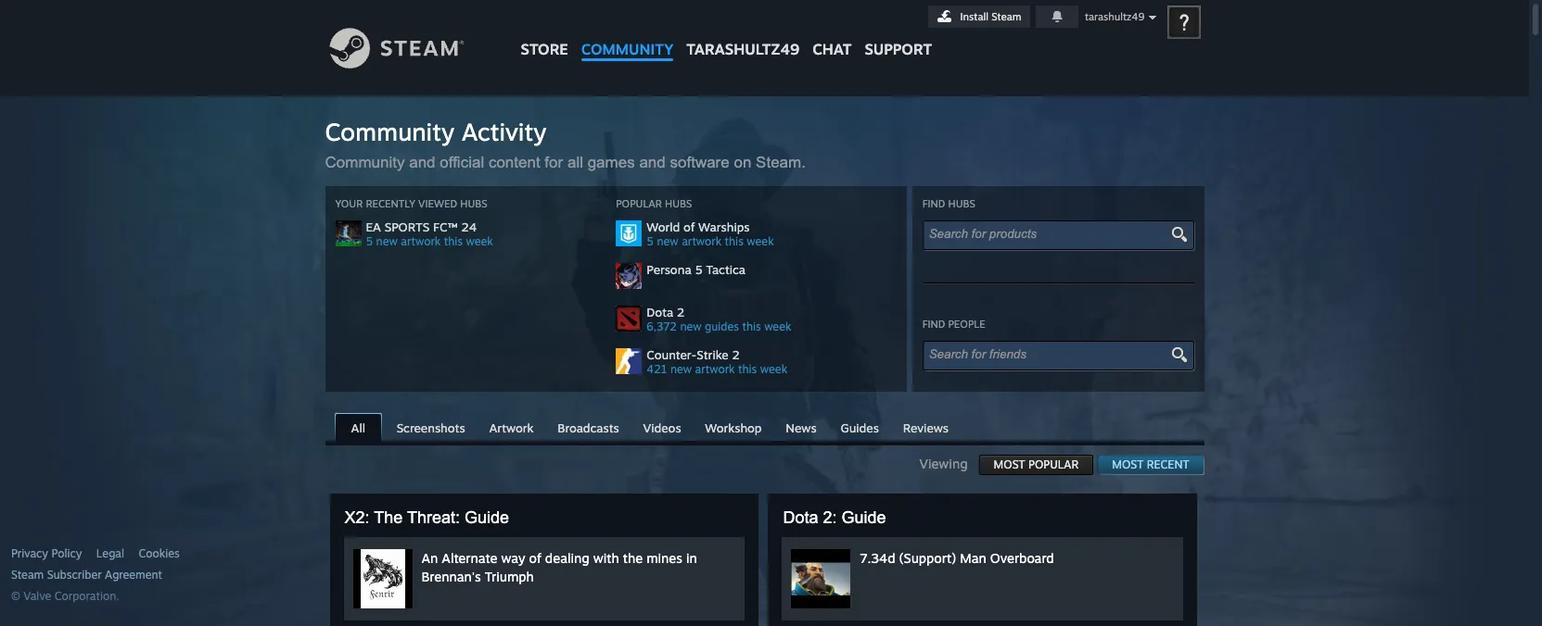 Task type: locate. For each thing, give the bounding box(es) containing it.
1 vertical spatial community
[[325, 154, 405, 172]]

steam right install
[[991, 10, 1021, 23]]

None text field
[[929, 348, 1172, 362]]

corporation.
[[55, 590, 119, 604]]

most for most popular
[[994, 458, 1025, 472]]

all
[[567, 154, 583, 172]]

the
[[623, 551, 643, 567]]

steam subscriber agreement link
[[11, 568, 320, 583]]

week up persona 5 tactica link
[[747, 235, 774, 249]]

None text field
[[929, 227, 1172, 241]]

of right way
[[529, 551, 541, 567]]

viewed
[[418, 198, 457, 210]]

0 horizontal spatial hubs
[[460, 198, 487, 210]]

steam
[[991, 10, 1021, 23], [11, 568, 44, 582]]

1 horizontal spatial most
[[1112, 458, 1144, 472]]

guide up alternate
[[464, 509, 509, 528]]

1 horizontal spatial and
[[639, 154, 666, 172]]

community
[[581, 40, 674, 58]]

0 vertical spatial community
[[325, 117, 455, 147]]

viewing
[[919, 456, 979, 472]]

1 vertical spatial popular
[[1028, 458, 1079, 472]]

world
[[647, 220, 680, 235]]

counter-strike 2 421 new artwork this week
[[647, 348, 787, 376]]

2 right strike
[[732, 348, 740, 363]]

guide
[[464, 509, 509, 528], [841, 509, 886, 528]]

store
[[521, 40, 568, 58]]

way
[[501, 551, 525, 567]]

None image field
[[1168, 226, 1189, 243], [1168, 347, 1189, 364], [1168, 226, 1189, 243], [1168, 347, 1189, 364]]

broadcasts
[[558, 421, 619, 436]]

cookies steam subscriber agreement © valve corporation.
[[11, 547, 180, 604]]

dota inside dota 2 6,372 new guides this week
[[647, 305, 673, 320]]

find people
[[922, 318, 985, 331]]

reviews
[[903, 421, 949, 436]]

artwork up persona 5 tactica
[[682, 235, 722, 249]]

this down viewed
[[444, 235, 463, 249]]

week inside world of warships 5 new artwork this week
[[747, 235, 774, 249]]

popular
[[616, 198, 662, 210], [1028, 458, 1079, 472]]

screenshots link
[[387, 415, 474, 440]]

2 most from the left
[[1112, 458, 1144, 472]]

new down recently
[[376, 235, 398, 249]]

0 vertical spatial steam
[[991, 10, 1021, 23]]

week
[[466, 235, 493, 249], [747, 235, 774, 249], [764, 320, 791, 334], [760, 363, 787, 376]]

0 horizontal spatial guide
[[464, 509, 509, 528]]

1 hubs from the left
[[460, 198, 487, 210]]

this inside counter-strike 2 421 new artwork this week
[[738, 363, 757, 376]]

and left official
[[409, 154, 435, 172]]

5 inside world of warships 5 new artwork this week
[[647, 235, 654, 249]]

guide right 2:
[[841, 509, 886, 528]]

0 horizontal spatial and
[[409, 154, 435, 172]]

most left recent
[[1112, 458, 1144, 472]]

most recent link
[[1097, 455, 1204, 476]]

0 vertical spatial 2
[[677, 305, 685, 320]]

steam inside cookies steam subscriber agreement © valve corporation.
[[11, 568, 44, 582]]

0 vertical spatial dota
[[647, 305, 673, 320]]

for
[[545, 154, 563, 172]]

0 horizontal spatial steam
[[11, 568, 44, 582]]

most inside 'link'
[[1112, 458, 1144, 472]]

this right 'guides'
[[742, 320, 761, 334]]

1 find from the top
[[922, 198, 945, 210]]

dota down persona
[[647, 305, 673, 320]]

new up persona
[[657, 235, 678, 249]]

1 horizontal spatial dota
[[783, 509, 818, 528]]

chat
[[813, 40, 852, 58]]

©
[[11, 590, 20, 604]]

hubs up world
[[665, 198, 692, 210]]

of inside world of warships 5 new artwork this week
[[683, 220, 695, 235]]

steam for install steam
[[991, 10, 1021, 23]]

artwork down your recently viewed hubs
[[401, 235, 441, 249]]

find left people
[[922, 318, 945, 331]]

news link
[[776, 415, 826, 440]]

find for find people
[[922, 318, 945, 331]]

2 community from the top
[[325, 154, 405, 172]]

7.34d (support) man overboard
[[860, 551, 1054, 567]]

2 inside dota 2 6,372 new guides this week
[[677, 305, 685, 320]]

0 horizontal spatial tarashultz49
[[687, 40, 800, 58]]

1 guide from the left
[[464, 509, 509, 528]]

1 horizontal spatial of
[[683, 220, 695, 235]]

and
[[409, 154, 435, 172], [639, 154, 666, 172]]

this
[[444, 235, 463, 249], [725, 235, 744, 249], [742, 320, 761, 334], [738, 363, 757, 376]]

1 horizontal spatial popular
[[1028, 458, 1079, 472]]

artwork down 'guides'
[[695, 363, 735, 376]]

new right the 421
[[670, 363, 692, 376]]

most
[[994, 458, 1025, 472], [1112, 458, 1144, 472]]

hubs
[[948, 198, 975, 210]]

reviews link
[[894, 415, 958, 440]]

new right 6,372
[[680, 320, 702, 334]]

1 vertical spatial steam
[[11, 568, 44, 582]]

new
[[376, 235, 398, 249], [657, 235, 678, 249], [680, 320, 702, 334], [670, 363, 692, 376]]

2 find from the top
[[922, 318, 945, 331]]

1 most from the left
[[994, 458, 1025, 472]]

x2:
[[344, 509, 370, 528]]

1 horizontal spatial 2
[[732, 348, 740, 363]]

0 horizontal spatial 5
[[366, 235, 373, 249]]

artwork
[[489, 421, 534, 436]]

dota
[[647, 305, 673, 320], [783, 509, 818, 528]]

community
[[325, 117, 455, 147], [325, 154, 405, 172]]

1 vertical spatial dota
[[783, 509, 818, 528]]

find
[[922, 198, 945, 210], [922, 318, 945, 331]]

this right strike
[[738, 363, 757, 376]]

tactica
[[706, 262, 746, 277]]

1 community from the top
[[325, 117, 455, 147]]

support link
[[858, 0, 939, 63]]

content
[[489, 154, 540, 172]]

dota left 2:
[[783, 509, 818, 528]]

1 horizontal spatial 5
[[647, 235, 654, 249]]

week right fc™
[[466, 235, 493, 249]]

install steam link
[[928, 6, 1030, 28]]

5 left sports
[[366, 235, 373, 249]]

persona
[[647, 262, 691, 277]]

week down dota 2 link
[[760, 363, 787, 376]]

people
[[948, 318, 985, 331]]

1 vertical spatial tarashultz49
[[687, 40, 800, 58]]

artwork inside world of warships 5 new artwork this week
[[682, 235, 722, 249]]

5 left tactica
[[695, 262, 703, 277]]

dealing
[[545, 551, 589, 567]]

hubs
[[460, 198, 487, 210], [665, 198, 692, 210]]

dota for dota 2: guide
[[783, 509, 818, 528]]

this inside dota 2 6,372 new guides this week
[[742, 320, 761, 334]]

counter-strike 2 link
[[647, 348, 897, 363]]

screenshots
[[397, 421, 465, 436]]

0 horizontal spatial most
[[994, 458, 1025, 472]]

dota 2 link
[[647, 305, 897, 320]]

artwork link
[[480, 415, 543, 440]]

artwork inside ea sports fc™ 24 5 new artwork this week
[[401, 235, 441, 249]]

0 vertical spatial of
[[683, 220, 695, 235]]

0 horizontal spatial dota
[[647, 305, 673, 320]]

week up "counter-strike 2" link at bottom
[[764, 320, 791, 334]]

ea sports fc™ 24 5 new artwork this week
[[366, 220, 493, 249]]

1 horizontal spatial hubs
[[665, 198, 692, 210]]

official
[[440, 154, 484, 172]]

this up tactica
[[725, 235, 744, 249]]

1 vertical spatial find
[[922, 318, 945, 331]]

artwork inside counter-strike 2 421 new artwork this week
[[695, 363, 735, 376]]

community up your
[[325, 154, 405, 172]]

community up recently
[[325, 117, 455, 147]]

0 vertical spatial find
[[922, 198, 945, 210]]

of right world
[[683, 220, 695, 235]]

steam down privacy
[[11, 568, 44, 582]]

guides
[[841, 421, 879, 436]]

most right viewing
[[994, 458, 1025, 472]]

of
[[683, 220, 695, 235], [529, 551, 541, 567]]

most popular link
[[979, 455, 1093, 476]]

5 up persona
[[647, 235, 654, 249]]

in
[[686, 551, 697, 567]]

tarashultz49
[[1085, 10, 1145, 23], [687, 40, 800, 58]]

find left hubs
[[922, 198, 945, 210]]

2
[[677, 305, 685, 320], [732, 348, 740, 363]]

(support)
[[899, 551, 956, 567]]

this inside world of warships 5 new artwork this week
[[725, 235, 744, 249]]

1 vertical spatial of
[[529, 551, 541, 567]]

hubs up 24
[[460, 198, 487, 210]]

0 horizontal spatial of
[[529, 551, 541, 567]]

and right games
[[639, 154, 666, 172]]

privacy
[[11, 547, 48, 561]]

2 right 6,372
[[677, 305, 685, 320]]

1 vertical spatial 2
[[732, 348, 740, 363]]

valve
[[23, 590, 51, 604]]

0 vertical spatial tarashultz49
[[1085, 10, 1145, 23]]

1 horizontal spatial guide
[[841, 509, 886, 528]]

dota for dota 2 6,372 new guides this week
[[647, 305, 673, 320]]

0 horizontal spatial 2
[[677, 305, 685, 320]]

0 horizontal spatial popular
[[616, 198, 662, 210]]

1 horizontal spatial steam
[[991, 10, 1021, 23]]

2:
[[823, 509, 837, 528]]

artwork for world
[[682, 235, 722, 249]]

new inside counter-strike 2 421 new artwork this week
[[670, 363, 692, 376]]

1 and from the left
[[409, 154, 435, 172]]



Task type: vqa. For each thing, say whether or not it's contained in the screenshot.
THERE
no



Task type: describe. For each thing, give the bounding box(es) containing it.
broadcasts link
[[548, 415, 628, 440]]

1 horizontal spatial tarashultz49
[[1085, 10, 1145, 23]]

policy
[[51, 547, 82, 561]]

on
[[734, 154, 751, 172]]

week inside dota 2 6,372 new guides this week
[[764, 320, 791, 334]]

world of warships 5 new artwork this week
[[647, 220, 774, 249]]

community link
[[575, 0, 680, 67]]

new inside dota 2 6,372 new guides this week
[[680, 320, 702, 334]]

ea
[[366, 220, 381, 235]]

workshop
[[705, 421, 762, 436]]

an
[[421, 551, 438, 567]]

persona 5 tactica
[[647, 262, 746, 277]]

dota 2: guide
[[783, 509, 886, 528]]

counter-
[[647, 348, 697, 363]]

world of warships link
[[647, 220, 897, 235]]

man
[[960, 551, 987, 567]]

2 guide from the left
[[841, 509, 886, 528]]

legal link
[[96, 547, 124, 562]]

popular hubs
[[616, 198, 692, 210]]

x2: the threat: guide
[[344, 509, 509, 528]]

overboard
[[990, 551, 1054, 567]]

privacy policy
[[11, 547, 82, 561]]

most recent
[[1112, 458, 1189, 472]]

week inside ea sports fc™ 24 5 new artwork this week
[[466, 235, 493, 249]]

this inside ea sports fc™ 24 5 new artwork this week
[[444, 235, 463, 249]]

install steam
[[960, 10, 1021, 23]]

cookies
[[139, 547, 180, 561]]

sports
[[385, 220, 430, 235]]

0 vertical spatial popular
[[616, 198, 662, 210]]

brennan's
[[421, 569, 481, 585]]

most for most recent
[[1112, 458, 1144, 472]]

guides link
[[831, 415, 888, 440]]

dota 2 6,372 new guides this week
[[647, 305, 791, 334]]

an alternate way of dealing with the mines in brennan's triumph
[[421, 551, 697, 585]]

recent
[[1147, 458, 1189, 472]]

2 and from the left
[[639, 154, 666, 172]]

find for find hubs
[[922, 198, 945, 210]]

of inside an alternate way of dealing with the mines in brennan's triumph
[[529, 551, 541, 567]]

agreement
[[105, 568, 162, 582]]

software
[[670, 154, 730, 172]]

2 horizontal spatial 5
[[695, 262, 703, 277]]

cookies link
[[139, 547, 180, 562]]

chat link
[[806, 0, 858, 63]]

2 inside counter-strike 2 421 new artwork this week
[[732, 348, 740, 363]]

most popular
[[994, 458, 1079, 472]]

steam.
[[756, 154, 806, 172]]

new inside world of warships 5 new artwork this week
[[657, 235, 678, 249]]

your recently viewed hubs
[[335, 198, 487, 210]]

support
[[865, 40, 932, 58]]

mines
[[646, 551, 682, 567]]

triumph
[[485, 569, 534, 585]]

5 inside ea sports fc™ 24 5 new artwork this week
[[366, 235, 373, 249]]

tarashultz49 link
[[680, 0, 806, 67]]

421
[[647, 363, 667, 376]]

tarashultz49 inside tarashultz49 link
[[687, 40, 800, 58]]

install
[[960, 10, 989, 23]]

news
[[786, 421, 817, 436]]

games
[[588, 154, 635, 172]]

store link
[[514, 0, 575, 67]]

alternate
[[442, 551, 497, 567]]

all
[[351, 421, 365, 436]]

new inside ea sports fc™ 24 5 new artwork this week
[[376, 235, 398, 249]]

strike
[[697, 348, 729, 363]]

7.34d
[[860, 551, 895, 567]]

legal
[[96, 547, 124, 561]]

persona 5 tactica link
[[647, 262, 897, 277]]

6,372
[[647, 320, 677, 334]]

community activity community and official content for all games and software on steam.
[[325, 117, 815, 172]]

all link
[[334, 414, 382, 443]]

activity
[[461, 117, 547, 147]]

with
[[593, 551, 619, 567]]

your
[[335, 198, 363, 210]]

2 hubs from the left
[[665, 198, 692, 210]]

fc™
[[433, 220, 458, 235]]

workshop link
[[696, 415, 771, 440]]

threat:
[[407, 509, 460, 528]]

recently
[[366, 198, 415, 210]]

week inside counter-strike 2 421 new artwork this week
[[760, 363, 787, 376]]

videos
[[643, 421, 681, 436]]

subscriber
[[47, 568, 102, 582]]

steam for cookies steam subscriber agreement © valve corporation.
[[11, 568, 44, 582]]

artwork for counter-
[[695, 363, 735, 376]]

warships
[[698, 220, 750, 235]]

find hubs
[[922, 198, 975, 210]]



